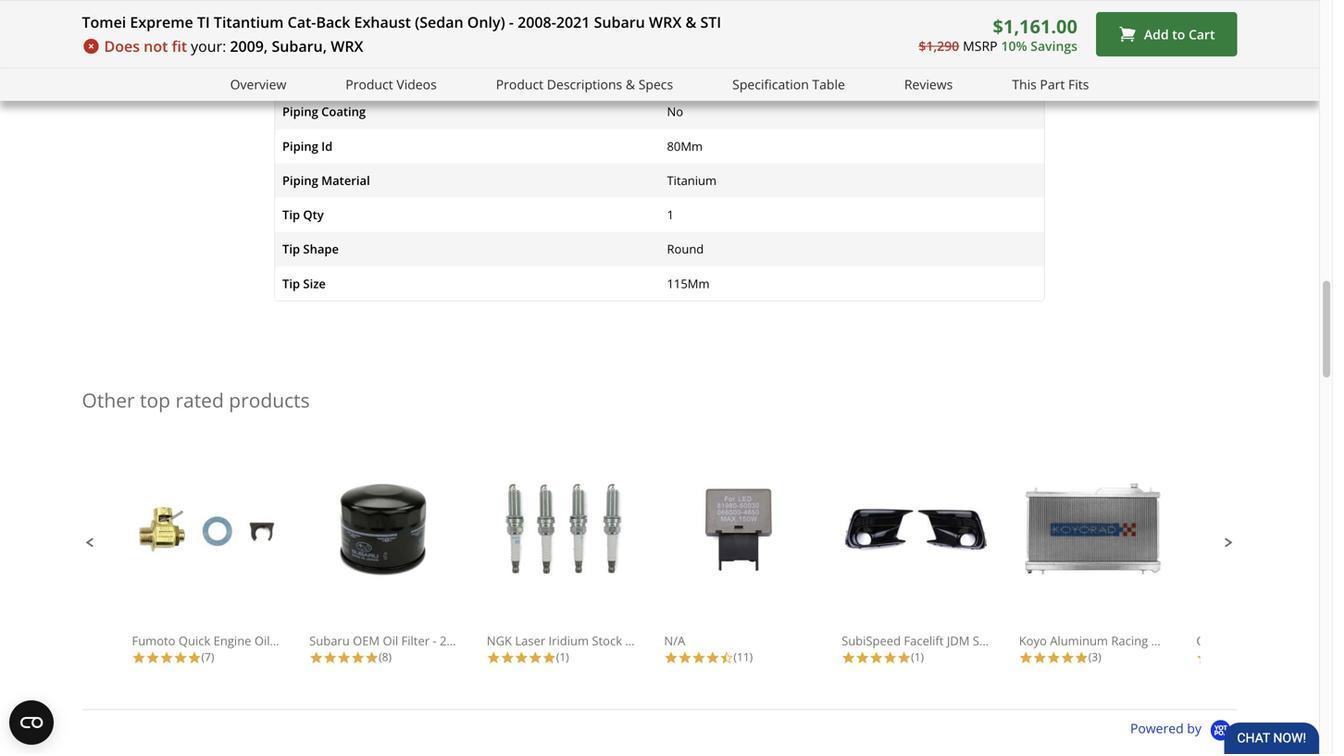 Task type: vqa. For each thing, say whether or not it's contained in the screenshot.
the top WRX
yes



Task type: locate. For each thing, give the bounding box(es) containing it.
1 horizontal spatial (1)
[[911, 650, 924, 665]]

piping material
[[282, 172, 370, 189]]

does not fit your: 2009, subaru, wrx
[[104, 36, 364, 56]]

1 total reviews element for laser
[[487, 650, 635, 665]]

subaru oem oil filter - 2015+ wrx
[[309, 633, 503, 650]]

rated
[[175, 387, 224, 414]]

1 horizontal spatial subaru
[[594, 12, 645, 32]]

0 horizontal spatial subaru
[[309, 633, 350, 650]]

1 horizontal spatial wrx
[[477, 633, 503, 650]]

titanium
[[667, 172, 717, 189]]

sti
[[701, 12, 722, 32]]

olm
[[1197, 633, 1223, 650]]

exhaust for exhaust weight
[[282, 35, 329, 51]]

installation hardware included
[[282, 69, 462, 86]]

piping up piping id
[[282, 103, 318, 120]]

1 oil from the left
[[255, 633, 270, 650]]

ngk laser iridium stock heat range... link
[[487, 480, 700, 650]]

0 horizontal spatial wrx
[[331, 36, 364, 56]]

115mm
[[667, 275, 710, 292]]

2008-
[[518, 12, 556, 32]]

5 star image from the left
[[337, 652, 351, 665]]

2021
[[556, 12, 590, 32]]

style
[[1246, 633, 1272, 650]]

exhaust weight
[[282, 35, 373, 51]]

tip
[[282, 207, 300, 223], [282, 241, 300, 258], [282, 275, 300, 292]]

3 tip from the top
[[282, 275, 300, 292]]

quick
[[179, 633, 211, 650]]

1 (1) from the left
[[556, 650, 569, 665]]

6 star image from the left
[[351, 652, 365, 665]]

oil right oem
[[383, 633, 398, 650]]

2 total reviews element
[[1197, 650, 1334, 665]]

piping coating
[[282, 103, 366, 120]]

subaru right 2021
[[594, 12, 645, 32]]

2 1 total reviews element from the left
[[842, 650, 990, 665]]

oe
[[1227, 633, 1243, 650]]

hardware
[[351, 69, 409, 86]]

top
[[140, 387, 170, 414]]

2 product from the left
[[496, 75, 544, 93]]

guard
[[1303, 633, 1334, 650]]

piping up tip qty
[[282, 172, 318, 189]]

subaru oem oil filter - 2015+ wrx link
[[309, 480, 503, 650]]

specification table
[[733, 75, 845, 93]]

star image
[[174, 652, 188, 665], [188, 652, 201, 665], [309, 652, 323, 665], [323, 652, 337, 665], [337, 652, 351, 665], [351, 652, 365, 665], [487, 652, 501, 665], [515, 652, 529, 665], [664, 652, 678, 665], [692, 652, 706, 665], [842, 652, 856, 665], [870, 652, 884, 665], [898, 652, 911, 665], [1019, 652, 1033, 665], [1047, 652, 1061, 665], [1061, 652, 1075, 665], [1197, 652, 1211, 665]]

0 vertical spatial piping
[[282, 103, 318, 120]]

1 vertical spatial &
[[626, 75, 635, 93]]

2 vertical spatial tip
[[282, 275, 300, 292]]

olm oe style rain guard
[[1197, 633, 1334, 650]]

koyo
[[1019, 633, 1047, 650]]

(8)
[[379, 650, 392, 665]]

3 total reviews element
[[1019, 650, 1168, 665]]

2 vertical spatial wrx
[[477, 633, 503, 650]]

2 piping from the top
[[282, 138, 318, 155]]

this part fits link
[[1013, 74, 1090, 95]]

1 horizontal spatial &
[[686, 12, 697, 32]]

1 total reviews element
[[487, 650, 635, 665], [842, 650, 990, 665]]

0 horizontal spatial 1 total reviews element
[[487, 650, 635, 665]]

ti
[[197, 12, 210, 32]]

2015+
[[440, 633, 474, 650]]

stock
[[592, 633, 622, 650]]

piping
[[282, 103, 318, 120], [282, 138, 318, 155], [282, 172, 318, 189]]

2 (1) from the left
[[911, 650, 924, 665]]

facelift
[[904, 633, 944, 650]]

0 vertical spatial wrx
[[649, 12, 682, 32]]

2 tip from the top
[[282, 241, 300, 258]]

subaru inside subaru oem oil filter - 2015+ wrx link
[[309, 633, 350, 650]]

- right radiator
[[1203, 633, 1206, 650]]

star image
[[132, 652, 146, 665], [146, 652, 160, 665], [160, 652, 174, 665], [365, 652, 379, 665], [501, 652, 515, 665], [529, 652, 543, 665], [543, 652, 556, 665], [678, 652, 692, 665], [706, 652, 720, 665], [856, 652, 870, 665], [884, 652, 898, 665], [1033, 652, 1047, 665], [1075, 652, 1089, 665]]

1 vertical spatial piping
[[282, 138, 318, 155]]

0 vertical spatial &
[[686, 12, 697, 32]]

exhaust up subaru,
[[282, 0, 329, 17]]

wrx right 2015+
[[477, 633, 503, 650]]

3 star image from the left
[[160, 652, 174, 665]]

specification table link
[[733, 74, 845, 95]]

subaru left oem
[[309, 633, 350, 650]]

piping left id
[[282, 138, 318, 155]]

add to cart
[[1145, 25, 1216, 43]]

product inside product videos link
[[346, 75, 393, 93]]

(1) left jdm
[[911, 650, 924, 665]]

koyo aluminum racing radiator -...
[[1019, 633, 1216, 650]]

& left specs
[[626, 75, 635, 93]]

12 star image from the left
[[870, 652, 884, 665]]

1 horizontal spatial 1 total reviews element
[[842, 650, 990, 665]]

wrx for does not fit your: 2009, subaru, wrx
[[331, 36, 364, 56]]

product for product videos
[[346, 75, 393, 93]]

msrp
[[963, 37, 998, 54]]

0 horizontal spatial product
[[346, 75, 393, 93]]

product inside product descriptions & specs link
[[496, 75, 544, 93]]

style...
[[973, 633, 1009, 650]]

ngk laser iridium stock heat range...
[[487, 633, 700, 650]]

exhaust down cat-
[[282, 35, 329, 51]]

powered by
[[1131, 720, 1205, 738]]

n/a
[[664, 633, 686, 650]]

tip left qty
[[282, 207, 300, 223]]

tip left 'size' at the left of page
[[282, 275, 300, 292]]

does
[[104, 36, 140, 56]]

& left sti
[[686, 12, 697, 32]]

- right only)
[[509, 12, 514, 32]]

(1)
[[556, 650, 569, 665], [911, 650, 924, 665]]

3 piping from the top
[[282, 172, 318, 189]]

- for subaru oem oil filter - 2015+ wrx
[[433, 633, 437, 650]]

product down the 2008- at the top left
[[496, 75, 544, 93]]

by
[[1188, 720, 1202, 738]]

2009,
[[230, 36, 268, 56]]

table
[[813, 75, 845, 93]]

1 tip from the top
[[282, 207, 300, 223]]

piping for piping id
[[282, 138, 318, 155]]

0 horizontal spatial -
[[433, 633, 437, 650]]

oil
[[255, 633, 270, 650], [383, 633, 398, 650]]

&
[[686, 12, 697, 32], [626, 75, 635, 93]]

10%
[[1002, 37, 1028, 54]]

0 vertical spatial tip
[[282, 207, 300, 223]]

1 product from the left
[[346, 75, 393, 93]]

laser
[[515, 633, 546, 650]]

oil left drain
[[255, 633, 270, 650]]

0 horizontal spatial (1)
[[556, 650, 569, 665]]

product for product descriptions & specs
[[496, 75, 544, 93]]

1 vertical spatial subaru
[[309, 633, 350, 650]]

tip left the shape
[[282, 241, 300, 258]]

(1) right laser
[[556, 650, 569, 665]]

range...
[[655, 633, 700, 650]]

0 horizontal spatial oil
[[255, 633, 270, 650]]

aluminum
[[1050, 633, 1109, 650]]

- right filter
[[433, 633, 437, 650]]

product up coating at the left top of the page
[[346, 75, 393, 93]]

2 horizontal spatial -
[[1203, 633, 1206, 650]]

(1) for laser
[[556, 650, 569, 665]]

11 star image from the left
[[884, 652, 898, 665]]

exhaust orientation
[[282, 0, 399, 17]]

material
[[322, 172, 370, 189]]

16 star image from the left
[[1061, 652, 1075, 665]]

videos
[[397, 75, 437, 93]]

1 vertical spatial tip
[[282, 241, 300, 258]]

drain
[[273, 633, 304, 650]]

piping for piping coating
[[282, 103, 318, 120]]

wrx
[[649, 12, 682, 32], [331, 36, 364, 56], [477, 633, 503, 650]]

not
[[144, 36, 168, 56]]

expreme
[[130, 12, 193, 32]]

1 horizontal spatial product
[[496, 75, 544, 93]]

10 star image from the left
[[856, 652, 870, 665]]

7 total reviews element
[[132, 650, 280, 665]]

koyo aluminum racing radiator -... link
[[1019, 480, 1216, 650]]

1 piping from the top
[[282, 103, 318, 120]]

wrx left sti
[[649, 12, 682, 32]]

half star image
[[720, 652, 734, 665]]

n/a link
[[664, 480, 813, 650]]

id
[[322, 138, 333, 155]]

no
[[667, 103, 684, 120]]

1 vertical spatial wrx
[[331, 36, 364, 56]]

part
[[1040, 75, 1065, 93]]

yes
[[667, 69, 687, 86]]

exhaust
[[282, 0, 329, 17], [354, 12, 411, 32], [282, 35, 329, 51]]

4 star image from the left
[[323, 652, 337, 665]]

size
[[303, 275, 326, 292]]

8 total reviews element
[[309, 650, 458, 665]]

1 horizontal spatial oil
[[383, 633, 398, 650]]

15 star image from the left
[[1047, 652, 1061, 665]]

wrx down back
[[331, 36, 364, 56]]

0 vertical spatial subaru
[[594, 12, 645, 32]]

2 horizontal spatial wrx
[[649, 12, 682, 32]]

2 vertical spatial piping
[[282, 172, 318, 189]]

cat-
[[288, 12, 316, 32]]

included
[[412, 69, 462, 86]]

angled
[[667, 0, 706, 17]]

1 1 total reviews element from the left
[[487, 650, 635, 665]]

1 star image from the left
[[174, 652, 188, 665]]

product
[[346, 75, 393, 93], [496, 75, 544, 93]]

orientation
[[332, 0, 399, 17]]

80mm
[[667, 138, 703, 155]]

4 star image from the left
[[365, 652, 379, 665]]



Task type: describe. For each thing, give the bounding box(es) containing it.
subispeed facelift jdm style...
[[842, 633, 1009, 650]]

2 star image from the left
[[146, 652, 160, 665]]

titantium
[[214, 12, 284, 32]]

heat
[[626, 633, 652, 650]]

add
[[1145, 25, 1169, 43]]

reviews link
[[905, 74, 953, 95]]

1 total reviews element for facelift
[[842, 650, 990, 665]]

5 star image from the left
[[501, 652, 515, 665]]

engine
[[214, 633, 251, 650]]

piping id
[[282, 138, 333, 155]]

3 star image from the left
[[309, 652, 323, 665]]

exit
[[709, 0, 729, 17]]

(sedan
[[415, 12, 464, 32]]

qty
[[303, 207, 324, 223]]

1 horizontal spatial -
[[509, 12, 514, 32]]

tomei
[[82, 12, 126, 32]]

fit
[[172, 36, 187, 56]]

savings
[[1031, 37, 1078, 54]]

(3)
[[1089, 650, 1102, 665]]

8 star image from the left
[[515, 652, 529, 665]]

(7)
[[201, 650, 214, 665]]

2 star image from the left
[[188, 652, 201, 665]]

coating
[[322, 103, 366, 120]]

14 star image from the left
[[1019, 652, 1033, 665]]

jdm
[[947, 633, 970, 650]]

this
[[1013, 75, 1037, 93]]

product videos link
[[346, 74, 437, 95]]

2 oil from the left
[[383, 633, 398, 650]]

products
[[229, 387, 310, 414]]

9 star image from the left
[[706, 652, 720, 665]]

(1) for facelift
[[911, 650, 924, 665]]

radiator
[[1152, 633, 1199, 650]]

cart
[[1189, 25, 1216, 43]]

shape
[[303, 241, 339, 258]]

iridium
[[549, 633, 589, 650]]

other top rated products
[[82, 387, 310, 414]]

$1,161.00
[[993, 13, 1078, 39]]

$1,161.00 $1,290 msrp 10% savings
[[919, 13, 1078, 54]]

specification
[[733, 75, 809, 93]]

add to cart button
[[1097, 12, 1238, 56]]

other
[[82, 387, 135, 414]]

overview link
[[230, 74, 286, 95]]

exhaust up the weight
[[354, 12, 411, 32]]

10 star image from the left
[[692, 652, 706, 665]]

angled exit
[[667, 0, 729, 17]]

back
[[316, 12, 350, 32]]

tomei expreme ti titantium cat-back exhaust (sedan only) - 2008-2021 subaru wrx & sti
[[82, 12, 722, 32]]

piping for piping material
[[282, 172, 318, 189]]

9 star image from the left
[[664, 652, 678, 665]]

12 star image from the left
[[1033, 652, 1047, 665]]

racing
[[1112, 633, 1149, 650]]

installation
[[282, 69, 348, 86]]

tip for tip qty
[[282, 207, 300, 223]]

7 star image from the left
[[543, 652, 556, 665]]

wrx for subaru oem oil filter - 2015+ wrx
[[477, 633, 503, 650]]

1
[[667, 207, 674, 223]]

open widget image
[[9, 701, 54, 746]]

7 star image from the left
[[487, 652, 501, 665]]

powered by link
[[1131, 720, 1238, 743]]

product descriptions & specs
[[496, 75, 673, 93]]

overview
[[230, 75, 286, 93]]

17 star image from the left
[[1197, 652, 1211, 665]]

subispeed
[[842, 633, 901, 650]]

descriptions
[[547, 75, 623, 93]]

11 star image from the left
[[842, 652, 856, 665]]

weight
[[332, 35, 373, 51]]

filter
[[402, 633, 430, 650]]

product videos
[[346, 75, 437, 93]]

subaru,
[[272, 36, 327, 56]]

tip for tip shape
[[282, 241, 300, 258]]

- for koyo aluminum racing radiator -...
[[1203, 633, 1206, 650]]

fumoto
[[132, 633, 176, 650]]

oem
[[353, 633, 380, 650]]

1 star image from the left
[[132, 652, 146, 665]]

fits
[[1069, 75, 1090, 93]]

specs
[[639, 75, 673, 93]]

8 star image from the left
[[678, 652, 692, 665]]

olm oe style rain guard link
[[1197, 480, 1334, 650]]

round
[[667, 241, 704, 258]]

0 horizontal spatial &
[[626, 75, 635, 93]]

subispeed facelift jdm style... link
[[842, 480, 1009, 650]]

fumoto quick engine oil drain valve...
[[132, 633, 346, 650]]

6 star image from the left
[[529, 652, 543, 665]]

reviews
[[905, 75, 953, 93]]

11 total reviews element
[[664, 650, 813, 665]]

tip shape
[[282, 241, 339, 258]]

tip size
[[282, 275, 326, 292]]

exhaust for exhaust orientation
[[282, 0, 329, 17]]

13 star image from the left
[[898, 652, 911, 665]]

(11)
[[734, 650, 753, 665]]

...
[[1206, 633, 1216, 650]]

ngk
[[487, 633, 512, 650]]

your:
[[191, 36, 226, 56]]

tip for tip size
[[282, 275, 300, 292]]

product descriptions & specs link
[[496, 74, 673, 95]]

this part fits
[[1013, 75, 1090, 93]]

13 star image from the left
[[1075, 652, 1089, 665]]

tip qty
[[282, 207, 324, 223]]

rain
[[1276, 633, 1300, 650]]



